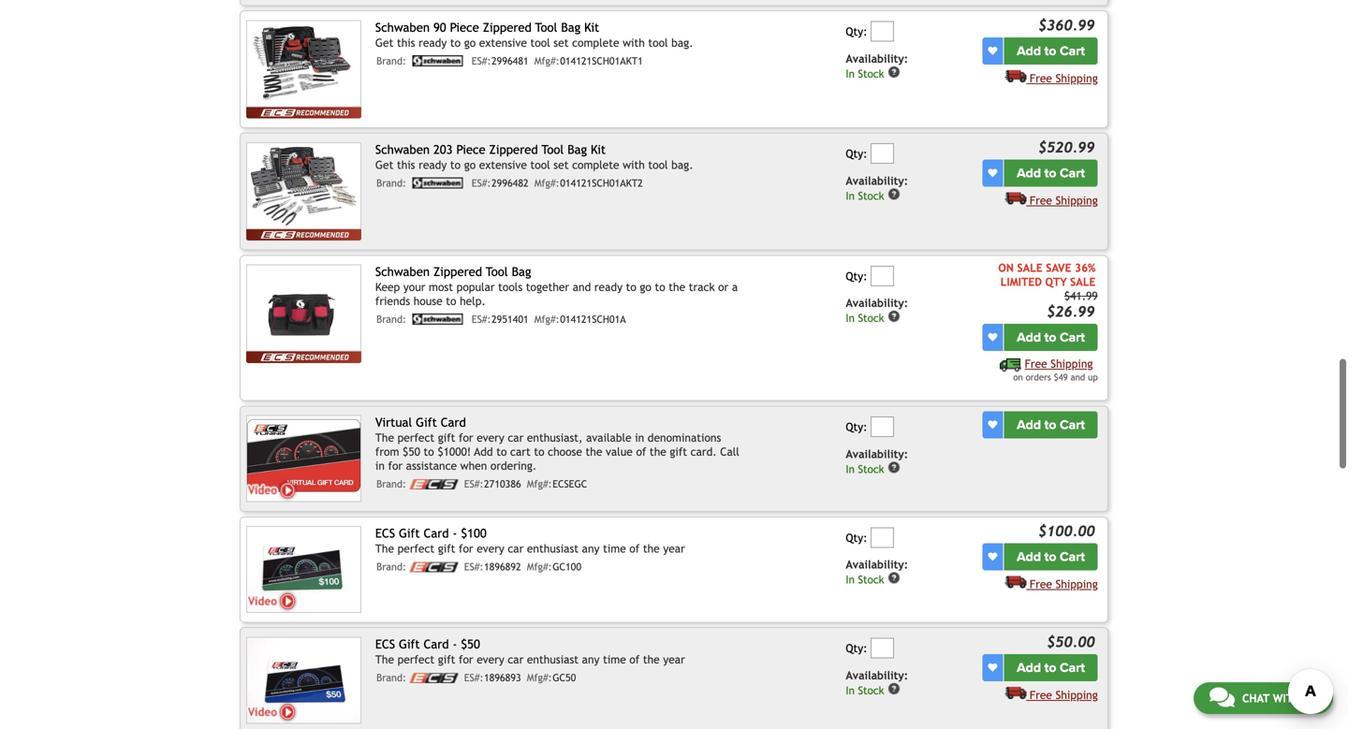 Task type: locate. For each thing, give the bounding box(es) containing it.
ecs inside "ecs gift card - $100 the perfect gift for every car enthusiast any time of the year"
[[375, 526, 395, 541]]

bag.
[[672, 36, 693, 49], [672, 158, 693, 171]]

brand: down from
[[376, 479, 406, 490]]

gift down ecs gift card - $50 link on the left of page
[[438, 653, 455, 666]]

0 vertical spatial time
[[603, 542, 626, 555]]

cart down $360.99
[[1060, 43, 1085, 59]]

1 vertical spatial gift
[[399, 526, 420, 541]]

add for second add to wish list image from the bottom of the page
[[1017, 330, 1041, 346]]

go down schwaben 203 piece zippered tool bag kit link
[[464, 158, 476, 171]]

stock for $50.00
[[858, 685, 884, 697]]

3 free shipping from the top
[[1030, 578, 1098, 591]]

ready up the 014121sch01a
[[594, 280, 623, 294]]

1 vertical spatial go
[[464, 158, 476, 171]]

5 stock from the top
[[858, 574, 884, 586]]

the for ecs gift card - $50
[[643, 653, 660, 666]]

availability: for $360.99
[[846, 52, 908, 65]]

on
[[1013, 372, 1023, 383]]

perfect down virtual gift card link
[[398, 431, 435, 444]]

0 vertical spatial $50
[[403, 445, 420, 458]]

free shipping image
[[1005, 576, 1027, 589]]

2 every from the top
[[477, 542, 504, 555]]

1 vertical spatial tool
[[542, 142, 564, 157]]

this down schwaben 90 piece zippered tool bag kit link
[[397, 36, 415, 49]]

4 brand: from the top
[[376, 479, 406, 490]]

for inside ecs gift card - $50 the perfect gift for every car enthusiast any time of the year
[[459, 653, 473, 666]]

time for $50.00
[[603, 653, 626, 666]]

0 vertical spatial perfect
[[398, 431, 435, 444]]

add to cart button down '$49'
[[1004, 412, 1098, 439]]

2 add to wish list image from the top
[[988, 169, 998, 178]]

1 vertical spatial the
[[375, 542, 394, 555]]

tool inside schwaben 90 piece zippered tool bag kit get this ready to go extensive tool set complete with tool bag.
[[535, 20, 558, 35]]

availability: for $520.99
[[846, 174, 908, 187]]

1 every from the top
[[477, 431, 504, 444]]

question sign image for ecs gift card - $50
[[888, 683, 901, 696]]

sale
[[1017, 261, 1043, 274]]

for down the $100
[[459, 542, 473, 555]]

year inside "ecs gift card - $100 the perfect gift for every car enthusiast any time of the year"
[[663, 542, 685, 555]]

0 vertical spatial the
[[375, 431, 394, 444]]

1 time from the top
[[603, 542, 626, 555]]

question sign image for $100.00
[[888, 572, 901, 585]]

es#2996482 - 014121sch01akt2 - schwaben 203 piece zippered tool bag kit  - get this ready to go extensive tool set complete with tool bag. - schwaben - audi bmw volkswagen mercedes benz mini porsche image
[[246, 142, 362, 229]]

1 vertical spatial kit
[[591, 142, 606, 157]]

1 set from the top
[[554, 36, 569, 49]]

1 vertical spatial complete
[[572, 158, 619, 171]]

0 vertical spatial ready
[[419, 36, 447, 49]]

piece right 203 at the left
[[456, 142, 486, 157]]

the
[[375, 431, 394, 444], [375, 542, 394, 555], [375, 653, 394, 666]]

0 vertical spatial ecs gift cards - corporate logo image
[[410, 480, 458, 490]]

add to cart button down the $520.99
[[1004, 160, 1098, 187]]

schwaben - corporate logo image down 'house'
[[410, 314, 466, 325]]

1 get from the top
[[375, 36, 394, 49]]

tool inside schwaben 203 piece zippered tool bag kit get this ready to go extensive tool set complete with tool bag.
[[542, 142, 564, 157]]

to down $100.00
[[1045, 549, 1057, 565]]

2 vertical spatial bag
[[512, 265, 531, 279]]

in for $50.00
[[846, 685, 855, 697]]

kit inside schwaben 203 piece zippered tool bag kit get this ready to go extensive tool set complete with tool bag.
[[591, 142, 606, 157]]

availability: in stock for $360.99
[[846, 52, 908, 80]]

with inside schwaben 203 piece zippered tool bag kit get this ready to go extensive tool set complete with tool bag.
[[623, 158, 645, 171]]

3 stock from the top
[[858, 312, 884, 325]]

get right the es#2996482 - 014121sch01akt2 - schwaben 203 piece zippered tool bag kit  - get this ready to go extensive tool set complete with tool bag. - schwaben - audi bmw volkswagen mercedes benz mini porsche image
[[375, 158, 394, 171]]

tool for $360.99
[[535, 20, 558, 35]]

2 vertical spatial perfect
[[398, 653, 435, 666]]

add to cart down $50.00
[[1017, 660, 1085, 676]]

in for $520.99
[[846, 190, 855, 202]]

schwaben - corporate logo image
[[410, 55, 466, 66], [410, 177, 466, 189], [410, 314, 466, 325]]

the inside the schwaben zippered tool bag keep your most popular tools together and ready to go to the track or a friends house to help.
[[669, 280, 686, 294]]

1 question sign image from the top
[[888, 65, 901, 79]]

0 vertical spatial every
[[477, 431, 504, 444]]

with inside schwaben 90 piece zippered tool bag kit get this ready to go extensive tool set complete with tool bag.
[[623, 36, 645, 49]]

mfg#: down the together
[[535, 314, 560, 325]]

and inside free shipping on orders $49 and up
[[1071, 372, 1085, 383]]

perfect inside virtual gift card the perfect gift for every car enthusiast, available in denominations from $50 to $1000! add to cart to choose the value of the gift card.  call in for assistance when ordering.
[[398, 431, 435, 444]]

bag. inside schwaben 90 piece zippered tool bag kit get this ready to go extensive tool set complete with tool bag.
[[672, 36, 693, 49]]

car for $50.00
[[508, 653, 524, 666]]

2 any from the top
[[582, 653, 600, 666]]

qty:
[[846, 25, 868, 38], [846, 147, 868, 160], [846, 269, 868, 283], [846, 420, 868, 433], [846, 531, 868, 544], [846, 642, 868, 655]]

add to cart
[[1017, 43, 1085, 59], [1017, 165, 1085, 181], [1017, 330, 1085, 346], [1017, 417, 1085, 433], [1017, 549, 1085, 565], [1017, 660, 1085, 676]]

zippered for $360.99
[[483, 20, 532, 35]]

zippered inside schwaben 90 piece zippered tool bag kit get this ready to go extensive tool set complete with tool bag.
[[483, 20, 532, 35]]

2 vertical spatial every
[[477, 653, 504, 666]]

2 the from the top
[[375, 542, 394, 555]]

free shipping right free shipping icon
[[1030, 578, 1098, 591]]

ordering.
[[491, 459, 537, 472]]

0 vertical spatial ecs tuning recommends this product. image
[[246, 107, 362, 118]]

piece right 90
[[450, 20, 479, 35]]

1 ecs from the top
[[375, 526, 395, 541]]

add down $360.99
[[1017, 43, 1041, 59]]

extensive for $520.99
[[479, 158, 527, 171]]

enthusiast inside "ecs gift card - $100 the perfect gift for every car enthusiast any time of the year"
[[527, 542, 579, 555]]

get inside schwaben 203 piece zippered tool bag kit get this ready to go extensive tool set complete with tool bag.
[[375, 158, 394, 171]]

1 vertical spatial perfect
[[398, 542, 435, 555]]

add inside virtual gift card the perfect gift for every car enthusiast, available in denominations from $50 to $1000! add to cart to choose the value of the gift card.  call in for assistance when ordering.
[[474, 445, 493, 458]]

get right es#2996481 - 014121sch01akt1 - schwaben 90 piece zippered tool bag kit  - get this ready to go extensive tool set complete with tool bag. - schwaben - audi bmw volkswagen mercedes benz mini porsche image
[[375, 36, 394, 49]]

extensive inside schwaben 203 piece zippered tool bag kit get this ready to go extensive tool set complete with tool bag.
[[479, 158, 527, 171]]

this inside schwaben 90 piece zippered tool bag kit get this ready to go extensive tool set complete with tool bag.
[[397, 36, 415, 49]]

with inside "link"
[[1273, 692, 1301, 705]]

add to cart down the $520.99
[[1017, 165, 1085, 181]]

2 stock from the top
[[858, 190, 884, 202]]

availability: for $100.00
[[846, 558, 908, 571]]

6 add to cart button from the top
[[1004, 655, 1098, 682]]

1 vertical spatial and
[[1071, 372, 1085, 383]]

-
[[453, 526, 457, 541], [453, 637, 457, 652]]

free
[[1030, 72, 1052, 85], [1030, 194, 1052, 207], [1025, 357, 1047, 371], [1030, 578, 1052, 591], [1030, 689, 1052, 702]]

bag. for $520.99
[[672, 158, 693, 171]]

0 vertical spatial bag.
[[672, 36, 693, 49]]

ecs gift cards - corporate logo image down assistance
[[410, 480, 458, 490]]

cart down '$49'
[[1060, 417, 1085, 433]]

go inside schwaben 203 piece zippered tool bag kit get this ready to go extensive tool set complete with tool bag.
[[464, 158, 476, 171]]

perfect down ecs gift card - $50 link on the left of page
[[398, 653, 435, 666]]

1 vertical spatial piece
[[456, 142, 486, 157]]

es#2996481 - 014121sch01akt1 - schwaben 90 piece zippered tool bag kit  - get this ready to go extensive tool set complete with tool bag. - schwaben - audi bmw volkswagen mercedes benz mini porsche image
[[246, 20, 362, 107]]

0 vertical spatial and
[[573, 280, 591, 294]]

set up es#: 2996481 mfg#: 014121sch01akt1
[[554, 36, 569, 49]]

choose
[[548, 445, 582, 458]]

0 vertical spatial enthusiast
[[527, 542, 579, 555]]

1 car from the top
[[508, 431, 524, 444]]

cart
[[510, 445, 531, 458]]

1 complete from the top
[[572, 36, 619, 49]]

ecs gift cards - corporate logo image down ecs gift card - $50 link on the left of page
[[410, 673, 458, 684]]

shipping
[[1056, 72, 1098, 85], [1056, 194, 1098, 207], [1051, 357, 1093, 371], [1056, 578, 1098, 591], [1056, 689, 1098, 702]]

tool up es#: 2996482 mfg#: 014121sch01akt2
[[542, 142, 564, 157]]

in
[[846, 67, 855, 80], [846, 190, 855, 202], [846, 312, 855, 325], [846, 463, 855, 476], [846, 574, 855, 586], [846, 685, 855, 697]]

5 brand: from the top
[[376, 561, 406, 573]]

card inside "ecs gift card - $100 the perfect gift for every car enthusiast any time of the year"
[[424, 526, 449, 541]]

2 ecs gift cards - corporate logo image from the top
[[410, 562, 458, 573]]

extensive for $360.99
[[479, 36, 527, 49]]

brand: for $360.99
[[376, 55, 406, 67]]

3 schwaben from the top
[[375, 265, 430, 279]]

2 in from the top
[[846, 190, 855, 202]]

ecs tuning recommends this product. image for $360.99
[[246, 107, 362, 118]]

add to cart button down $360.99
[[1004, 37, 1098, 65]]

2 cart from the top
[[1060, 165, 1085, 181]]

chat
[[1242, 692, 1270, 705]]

$50
[[403, 445, 420, 458], [461, 637, 480, 652]]

2 add to wish list image from the top
[[988, 664, 998, 673]]

get inside schwaben 90 piece zippered tool bag kit get this ready to go extensive tool set complete with tool bag.
[[375, 36, 394, 49]]

$100
[[461, 526, 487, 541]]

ready inside schwaben 203 piece zippered tool bag kit get this ready to go extensive tool set complete with tool bag.
[[419, 158, 447, 171]]

brand: right es#2996481 - 014121sch01akt1 - schwaben 90 piece zippered tool bag kit  - get this ready to go extensive tool set complete with tool bag. - schwaben - audi bmw volkswagen mercedes benz mini porsche image
[[376, 55, 406, 67]]

this for $520.99
[[397, 158, 415, 171]]

complete inside schwaben 203 piece zippered tool bag kit get this ready to go extensive tool set complete with tool bag.
[[572, 158, 619, 171]]

1 vertical spatial bag
[[568, 142, 587, 157]]

2 - from the top
[[453, 637, 457, 652]]

shipping for $360.99
[[1056, 72, 1098, 85]]

es#: left 1896892
[[464, 561, 484, 573]]

gift inside "ecs gift card - $100 the perfect gift for every car enthusiast any time of the year"
[[399, 526, 420, 541]]

1 vertical spatial add to wish list image
[[988, 664, 998, 673]]

1 vertical spatial schwaben - corporate logo image
[[410, 177, 466, 189]]

the inside ecs gift card - $50 the perfect gift for every car enthusiast any time of the year
[[375, 653, 394, 666]]

0 vertical spatial complete
[[572, 36, 619, 49]]

bag
[[561, 20, 581, 35], [568, 142, 587, 157], [512, 265, 531, 279]]

denominations
[[648, 431, 721, 444]]

every for $100.00
[[477, 542, 504, 555]]

piece
[[450, 20, 479, 35], [456, 142, 486, 157]]

0 vertical spatial tool
[[535, 20, 558, 35]]

- inside ecs gift card - $50 the perfect gift for every car enthusiast any time of the year
[[453, 637, 457, 652]]

stock
[[858, 67, 884, 80], [858, 190, 884, 202], [858, 312, 884, 325], [858, 463, 884, 476], [858, 574, 884, 586], [858, 685, 884, 697]]

- for $50.00
[[453, 637, 457, 652]]

and left up
[[1071, 372, 1085, 383]]

set
[[554, 36, 569, 49], [554, 158, 569, 171]]

and right the together
[[573, 280, 591, 294]]

bag. inside schwaben 203 piece zippered tool bag kit get this ready to go extensive tool set complete with tool bag.
[[672, 158, 693, 171]]

0 vertical spatial gift
[[416, 416, 437, 430]]

$49
[[1054, 372, 1068, 383]]

set inside schwaben 90 piece zippered tool bag kit get this ready to go extensive tool set complete with tool bag.
[[554, 36, 569, 49]]

shipping down the $520.99
[[1056, 194, 1098, 207]]

add to cart down '$49'
[[1017, 417, 1085, 433]]

free shipping image for $520.99
[[1005, 192, 1027, 205]]

cart for $520.99
[[1060, 165, 1085, 181]]

bag for $360.99
[[561, 20, 581, 35]]

the down ecs gift card - $50 link on the left of page
[[375, 653, 394, 666]]

shipping for $520.99
[[1056, 194, 1098, 207]]

es#: 2951401 mfg#: 014121sch01a
[[472, 314, 626, 325]]

ecs for $50.00
[[375, 637, 395, 652]]

1 vertical spatial ready
[[419, 158, 447, 171]]

ecs inside ecs gift card - $50 the perfect gift for every car enthusiast any time of the year
[[375, 637, 395, 652]]

ready
[[419, 36, 447, 49], [419, 158, 447, 171], [594, 280, 623, 294]]

0 vertical spatial ecs
[[375, 526, 395, 541]]

add to cart for $360.99
[[1017, 43, 1085, 59]]

6 brand: from the top
[[376, 672, 406, 684]]

2 qty: from the top
[[846, 147, 868, 160]]

0 horizontal spatial $50
[[403, 445, 420, 458]]

every up 1896892
[[477, 542, 504, 555]]

add to cart button up free shipping on orders $49 and up
[[1004, 324, 1098, 351]]

ready inside schwaben 90 piece zippered tool bag kit get this ready to go extensive tool set complete with tool bag.
[[419, 36, 447, 49]]

0 vertical spatial kit
[[584, 20, 599, 35]]

tool inside the schwaben zippered tool bag keep your most popular tools together and ready to go to the track or a friends house to help.
[[486, 265, 508, 279]]

1 schwaben from the top
[[375, 20, 430, 35]]

gc50
[[553, 672, 576, 684]]

0 vertical spatial question sign image
[[888, 65, 901, 79]]

free shipping image for $50.00
[[1005, 686, 1027, 700]]

None text field
[[871, 21, 894, 42], [871, 266, 894, 286], [871, 417, 894, 437], [871, 638, 894, 659], [871, 21, 894, 42], [871, 266, 894, 286], [871, 417, 894, 437], [871, 638, 894, 659]]

schwaben - corporate logo image down 203 at the left
[[410, 177, 466, 189]]

your
[[403, 280, 426, 294]]

availability: in stock
[[846, 52, 908, 80], [846, 174, 908, 202], [846, 297, 908, 325], [846, 447, 908, 476], [846, 558, 908, 586], [846, 669, 908, 697]]

add to cart up free shipping on orders $49 and up
[[1017, 330, 1085, 346]]

of inside ecs gift card - $50 the perfect gift for every car enthusiast any time of the year
[[630, 653, 640, 666]]

add up orders
[[1017, 330, 1041, 346]]

2 ecs from the top
[[375, 637, 395, 652]]

add down free shipping icon
[[1017, 660, 1041, 676]]

203
[[433, 142, 453, 157]]

2 availability: from the top
[[846, 174, 908, 187]]

this down schwaben 203 piece zippered tool bag kit link
[[397, 158, 415, 171]]

availability: for $50.00
[[846, 669, 908, 682]]

es#: left 2996481
[[472, 55, 491, 67]]

free shipping for $360.99
[[1030, 72, 1098, 85]]

1 perfect from the top
[[398, 431, 435, 444]]

0 vertical spatial car
[[508, 431, 524, 444]]

es#:
[[472, 55, 491, 67], [472, 177, 491, 189], [472, 314, 491, 325], [464, 479, 484, 490], [464, 561, 484, 573], [464, 672, 484, 684]]

3 cart from the top
[[1060, 330, 1085, 346]]

set inside schwaben 203 piece zippered tool bag kit get this ready to go extensive tool set complete with tool bag.
[[554, 158, 569, 171]]

es#1896892 - gc100 - ecs gift card - $100 - the perfect gift for every car enthusiast any time of the year - ecs gift cards - audi bmw volkswagen mercedes benz mini porsche image
[[246, 526, 362, 613]]

time inside "ecs gift card - $100 the perfect gift for every car enthusiast any time of the year"
[[603, 542, 626, 555]]

question sign image for schwaben zippered tool bag
[[888, 310, 901, 323]]

gift
[[438, 431, 455, 444], [670, 445, 687, 458], [438, 542, 455, 555], [438, 653, 455, 666]]

to down '$49'
[[1045, 417, 1057, 433]]

0 vertical spatial set
[[554, 36, 569, 49]]

complete
[[572, 36, 619, 49], [572, 158, 619, 171]]

in down from
[[375, 459, 385, 472]]

1 availability: from the top
[[846, 52, 908, 65]]

1 qty: from the top
[[846, 25, 868, 38]]

6 qty: from the top
[[846, 642, 868, 655]]

zippered inside schwaben 203 piece zippered tool bag kit get this ready to go extensive tool set complete with tool bag.
[[489, 142, 538, 157]]

1 schwaben - corporate logo image from the top
[[410, 55, 466, 66]]

gift for $100.00
[[399, 526, 420, 541]]

kit up 014121sch01akt2
[[591, 142, 606, 157]]

extensive inside schwaben 90 piece zippered tool bag kit get this ready to go extensive tool set complete with tool bag.
[[479, 36, 527, 49]]

2 brand: from the top
[[376, 177, 406, 189]]

complete up 014121sch01akt1
[[572, 36, 619, 49]]

of inside "ecs gift card - $100 the perfect gift for every car enthusiast any time of the year"
[[630, 542, 640, 555]]

$41.99
[[1065, 289, 1098, 303]]

brand: down ecs gift card - $50 link on the left of page
[[376, 672, 406, 684]]

tool
[[535, 20, 558, 35], [542, 142, 564, 157], [486, 265, 508, 279]]

to down the $520.99
[[1045, 165, 1057, 181]]

and
[[573, 280, 591, 294], [1071, 372, 1085, 383]]

2 bag. from the top
[[672, 158, 693, 171]]

bag inside schwaben 90 piece zippered tool bag kit get this ready to go extensive tool set complete with tool bag.
[[561, 20, 581, 35]]

1 cart from the top
[[1060, 43, 1085, 59]]

every inside "ecs gift card - $100 the perfect gift for every car enthusiast any time of the year"
[[477, 542, 504, 555]]

es#: 1896893 mfg#: gc50
[[464, 672, 576, 684]]

to down $360.99
[[1045, 43, 1057, 59]]

014121sch01akt1
[[560, 55, 643, 67]]

2 year from the top
[[663, 653, 685, 666]]

perfect inside ecs gift card - $50 the perfect gift for every car enthusiast any time of the year
[[398, 653, 435, 666]]

0 vertical spatial zippered
[[483, 20, 532, 35]]

tool
[[530, 36, 550, 49], [648, 36, 668, 49], [530, 158, 550, 171], [648, 158, 668, 171]]

1 vertical spatial enthusiast
[[527, 653, 579, 666]]

ecs gift card - $50 link
[[375, 637, 480, 652]]

this inside schwaben 203 piece zippered tool bag kit get this ready to go extensive tool set complete with tool bag.
[[397, 158, 415, 171]]

schwaben inside schwaben 90 piece zippered tool bag kit get this ready to go extensive tool set complete with tool bag.
[[375, 20, 430, 35]]

1 vertical spatial this
[[397, 158, 415, 171]]

brand: for $50.00
[[376, 672, 406, 684]]

3 brand: from the top
[[376, 314, 406, 325]]

kit
[[584, 20, 599, 35], [591, 142, 606, 157]]

add down the $520.99
[[1017, 165, 1041, 181]]

2 question sign image from the top
[[888, 188, 901, 201]]

1 enthusiast from the top
[[527, 542, 579, 555]]

mfg#: down schwaben 203 piece zippered tool bag kit get this ready to go extensive tool set complete with tool bag.
[[535, 177, 560, 189]]

2 vertical spatial schwaben - corporate logo image
[[410, 314, 466, 325]]

2 vertical spatial schwaben
[[375, 265, 430, 279]]

gift inside virtual gift card the perfect gift for every car enthusiast, available in denominations from $50 to $1000! add to cart to choose the value of the gift card.  call in for assistance when ordering.
[[416, 416, 437, 430]]

help.
[[460, 295, 486, 308]]

cart
[[1060, 43, 1085, 59], [1060, 165, 1085, 181], [1060, 330, 1085, 346], [1060, 417, 1085, 433], [1060, 549, 1085, 565], [1060, 660, 1085, 676]]

1 extensive from the top
[[479, 36, 527, 49]]

add to wish list image
[[988, 46, 998, 56], [988, 169, 998, 178], [988, 333, 998, 342], [988, 553, 998, 562]]

card
[[441, 416, 466, 430], [424, 526, 449, 541], [424, 637, 449, 652]]

cart down the $520.99
[[1060, 165, 1085, 181]]

1 vertical spatial in
[[375, 459, 385, 472]]

the inside ecs gift card - $50 the perfect gift for every car enthusiast any time of the year
[[643, 653, 660, 666]]

shipping up '$49'
[[1051, 357, 1093, 371]]

gift inside ecs gift card - $50 the perfect gift for every car enthusiast any time of the year
[[438, 653, 455, 666]]

get for $520.99
[[375, 158, 394, 171]]

2 vertical spatial ecs gift cards - corporate logo image
[[410, 673, 458, 684]]

assistance
[[406, 459, 457, 472]]

zippered
[[483, 20, 532, 35], [489, 142, 538, 157]]

2 vertical spatial question sign image
[[888, 572, 901, 585]]

4 free shipping from the top
[[1030, 689, 1098, 702]]

schwaben up your
[[375, 265, 430, 279]]

2 vertical spatial tool
[[486, 265, 508, 279]]

qty: for $100.00
[[846, 531, 868, 544]]

0 vertical spatial get
[[375, 36, 394, 49]]

add for $360.99's add to wish list image
[[1017, 43, 1041, 59]]

1 any from the top
[[582, 542, 600, 555]]

3 perfect from the top
[[398, 653, 435, 666]]

3 car from the top
[[508, 653, 524, 666]]

2 vertical spatial car
[[508, 653, 524, 666]]

ready down 90
[[419, 36, 447, 49]]

2 vertical spatial card
[[424, 637, 449, 652]]

the for schwaben zippered tool bag
[[669, 280, 686, 294]]

zippered up 2996482
[[489, 142, 538, 157]]

1 vertical spatial question sign image
[[888, 188, 901, 201]]

1 vertical spatial $50
[[461, 637, 480, 652]]

ecs
[[375, 526, 395, 541], [375, 637, 395, 652]]

1 vertical spatial time
[[603, 653, 626, 666]]

1 brand: from the top
[[376, 55, 406, 67]]

2 ecs tuning recommends this product. image from the top
[[246, 229, 362, 241]]

ready for $360.99
[[419, 36, 447, 49]]

1 vertical spatial question sign image
[[888, 461, 901, 474]]

for down ecs gift card - $50 link on the left of page
[[459, 653, 473, 666]]

2 add to cart from the top
[[1017, 165, 1085, 181]]

every
[[477, 431, 504, 444], [477, 542, 504, 555], [477, 653, 504, 666]]

any
[[582, 542, 600, 555], [582, 653, 600, 666]]

to inside schwaben 203 piece zippered tool bag kit get this ready to go extensive tool set complete with tool bag.
[[450, 158, 461, 171]]

the inside "ecs gift card - $100 the perfect gift for every car enthusiast any time of the year"
[[643, 542, 660, 555]]

this
[[397, 36, 415, 49], [397, 158, 415, 171]]

enthusiast inside ecs gift card - $50 the perfect gift for every car enthusiast any time of the year
[[527, 653, 579, 666]]

add to cart button for $100.00
[[1004, 544, 1098, 571]]

3 ecs gift cards - corporate logo image from the top
[[410, 673, 458, 684]]

1 ecs tuning recommends this product. image from the top
[[246, 107, 362, 118]]

question sign image
[[888, 65, 901, 79], [888, 188, 901, 201], [888, 572, 901, 585]]

0 vertical spatial with
[[623, 36, 645, 49]]

es#2710386 - ecsegc -  virtual gift card - the perfect gift for every car enthusiast, available in denominations from $50 to $1000! add to cart to choose the value of the gift card.

call in for assistance when ordering. - ecs gift cards - audi bmw volkswagen mercedes benz mini porsche image
[[246, 416, 362, 503]]

free down the $520.99
[[1030, 194, 1052, 207]]

5 availability: in stock from the top
[[846, 558, 908, 586]]

2 vertical spatial ready
[[594, 280, 623, 294]]

the for $50.00
[[375, 653, 394, 666]]

piece inside schwaben 90 piece zippered tool bag kit get this ready to go extensive tool set complete with tool bag.
[[450, 20, 479, 35]]

None text field
[[871, 143, 894, 164], [871, 527, 894, 548], [871, 143, 894, 164], [871, 527, 894, 548]]

$50 up es#: 1896893 mfg#: gc50
[[461, 637, 480, 652]]

0 horizontal spatial and
[[573, 280, 591, 294]]

schwaben 203 piece zippered tool bag kit link
[[375, 142, 606, 157]]

2996482
[[492, 177, 529, 189]]

1 availability: in stock from the top
[[846, 52, 908, 80]]

0 vertical spatial bag
[[561, 20, 581, 35]]

tools
[[498, 280, 523, 294]]

ready down 203 at the left
[[419, 158, 447, 171]]

go for $520.99
[[464, 158, 476, 171]]

perfect for $100.00
[[398, 542, 435, 555]]

1 vertical spatial ecs tuning recommends this product. image
[[246, 229, 362, 241]]

availability: in stock for $520.99
[[846, 174, 908, 202]]

0 vertical spatial year
[[663, 542, 685, 555]]

schwaben left 203 at the left
[[375, 142, 430, 157]]

to
[[450, 36, 461, 49], [1045, 43, 1057, 59], [450, 158, 461, 171], [1045, 165, 1057, 181], [626, 280, 637, 294], [655, 280, 665, 294], [446, 295, 456, 308], [1045, 330, 1057, 346], [1045, 417, 1057, 433], [424, 445, 434, 458], [496, 445, 507, 458], [534, 445, 545, 458], [1045, 549, 1057, 565], [1045, 660, 1057, 676]]

free down $360.99
[[1030, 72, 1052, 85]]

add to cart button for $50.00
[[1004, 655, 1098, 682]]

1 horizontal spatial and
[[1071, 372, 1085, 383]]

with up 014121sch01akt2
[[623, 158, 645, 171]]

1 free shipping from the top
[[1030, 72, 1098, 85]]

1 vertical spatial get
[[375, 158, 394, 171]]

enthusiast up gc50 in the bottom of the page
[[527, 653, 579, 666]]

2710386
[[484, 479, 521, 490]]

question sign image
[[888, 310, 901, 323], [888, 461, 901, 474], [888, 683, 901, 696]]

1 vertical spatial car
[[508, 542, 524, 555]]

1 bag. from the top
[[672, 36, 693, 49]]

mfg#: for $50.00
[[527, 672, 552, 684]]

complete for $520.99
[[572, 158, 619, 171]]

1896892
[[484, 561, 521, 573]]

kit inside schwaben 90 piece zippered tool bag kit get this ready to go extensive tool set complete with tool bag.
[[584, 20, 599, 35]]

cart down $100.00
[[1060, 549, 1085, 565]]

1 vertical spatial year
[[663, 653, 685, 666]]

1 vertical spatial ecs
[[375, 637, 395, 652]]

$50 right from
[[403, 445, 420, 458]]

bag inside schwaben 203 piece zippered tool bag kit get this ready to go extensive tool set complete with tool bag.
[[568, 142, 587, 157]]

bag up es#: 2996482 mfg#: 014121sch01akt2
[[568, 142, 587, 157]]

1 add to cart from the top
[[1017, 43, 1085, 59]]

year
[[663, 542, 685, 555], [663, 653, 685, 666]]

schwaben
[[375, 20, 430, 35], [375, 142, 430, 157], [375, 265, 430, 279]]

2 vertical spatial with
[[1273, 692, 1301, 705]]

every inside ecs gift card - $50 the perfect gift for every car enthusiast any time of the year
[[477, 653, 504, 666]]

to up the 014121sch01a
[[626, 280, 637, 294]]

enthusiast for $50.00
[[527, 653, 579, 666]]

0 vertical spatial schwaben - corporate logo image
[[410, 55, 466, 66]]

to down schwaben 90 piece zippered tool bag kit link
[[450, 36, 461, 49]]

0 vertical spatial -
[[453, 526, 457, 541]]

any for $100.00
[[582, 542, 600, 555]]

ecs gift cards - corporate logo image for $100.00
[[410, 562, 458, 573]]

1 stock from the top
[[858, 67, 884, 80]]

shipping down $50.00
[[1056, 689, 1098, 702]]

6 availability: in stock from the top
[[846, 669, 908, 697]]

to up free shipping on orders $49 and up
[[1045, 330, 1057, 346]]

0 vertical spatial extensive
[[479, 36, 527, 49]]

virtual gift card the perfect gift for every car enthusiast, available in denominations from $50 to $1000! add to cart to choose the value of the gift card.  call in for assistance when ordering.
[[375, 416, 740, 472]]

- inside "ecs gift card - $100 the perfect gift for every car enthusiast any time of the year"
[[453, 526, 457, 541]]

popular
[[457, 280, 495, 294]]

car inside virtual gift card the perfect gift for every car enthusiast, available in denominations from $50 to $1000! add to cart to choose the value of the gift card.  call in for assistance when ordering.
[[508, 431, 524, 444]]

card inside ecs gift card - $50 the perfect gift for every car enthusiast any time of the year
[[424, 637, 449, 652]]

0 vertical spatial piece
[[450, 20, 479, 35]]

2951401
[[492, 314, 529, 325]]

1 vertical spatial card
[[424, 526, 449, 541]]

kit for $360.99
[[584, 20, 599, 35]]

2 vertical spatial the
[[375, 653, 394, 666]]

in for $100.00
[[846, 574, 855, 586]]

1 horizontal spatial $50
[[461, 637, 480, 652]]

complete inside schwaben 90 piece zippered tool bag kit get this ready to go extensive tool set complete with tool bag.
[[572, 36, 619, 49]]

3 every from the top
[[477, 653, 504, 666]]

6 stock from the top
[[858, 685, 884, 697]]

3 the from the top
[[375, 653, 394, 666]]

time inside ecs gift card - $50 the perfect gift for every car enthusiast any time of the year
[[603, 653, 626, 666]]

1 horizontal spatial in
[[635, 431, 644, 444]]

year inside ecs gift card - $50 the perfect gift for every car enthusiast any time of the year
[[663, 653, 685, 666]]

free inside free shipping on orders $49 and up
[[1025, 357, 1047, 371]]

every up when
[[477, 431, 504, 444]]

add to cart down $100.00
[[1017, 549, 1085, 565]]

1 vertical spatial zippered
[[489, 142, 538, 157]]

0 vertical spatial this
[[397, 36, 415, 49]]

add
[[1017, 43, 1041, 59], [1017, 165, 1041, 181], [1017, 330, 1041, 346], [1017, 417, 1041, 433], [474, 445, 493, 458], [1017, 549, 1041, 565], [1017, 660, 1041, 676]]

car inside ecs gift card - $50 the perfect gift for every car enthusiast any time of the year
[[508, 653, 524, 666]]

time
[[603, 542, 626, 555], [603, 653, 626, 666]]

1 - from the top
[[453, 526, 457, 541]]

free shipping image for $360.99
[[1005, 69, 1027, 82]]

1 vertical spatial every
[[477, 542, 504, 555]]

the
[[669, 280, 686, 294], [586, 445, 602, 458], [650, 445, 666, 458], [643, 542, 660, 555], [643, 653, 660, 666]]

1 vertical spatial ecs gift cards - corporate logo image
[[410, 562, 458, 573]]

cart for $360.99
[[1060, 43, 1085, 59]]

1 this from the top
[[397, 36, 415, 49]]

mfg#:
[[535, 55, 560, 67], [535, 177, 560, 189], [535, 314, 560, 325], [527, 479, 552, 490], [527, 561, 552, 573], [527, 672, 552, 684]]

ecs tuning recommends this product. image
[[246, 107, 362, 118], [246, 229, 362, 241], [246, 352, 362, 363]]

2 availability: in stock from the top
[[846, 174, 908, 202]]

ready for $520.99
[[419, 158, 447, 171]]

2 vertical spatial gift
[[399, 637, 420, 652]]

1 vertical spatial set
[[554, 158, 569, 171]]

any inside ecs gift card - $50 the perfect gift for every car enthusiast any time of the year
[[582, 653, 600, 666]]

add to cart button for $360.99
[[1004, 37, 1098, 65]]

on
[[999, 261, 1014, 274]]

mfg#: down schwaben 90 piece zippered tool bag kit get this ready to go extensive tool set complete with tool bag.
[[535, 55, 560, 67]]

comments image
[[1210, 686, 1235, 709]]

0 vertical spatial card
[[441, 416, 466, 430]]

2 free shipping from the top
[[1030, 194, 1098, 207]]

to left track
[[655, 280, 665, 294]]

1 vertical spatial any
[[582, 653, 600, 666]]

of inside virtual gift card the perfect gift for every car enthusiast, available in denominations from $50 to $1000! add to cart to choose the value of the gift card.  call in for assistance when ordering.
[[636, 445, 646, 458]]

1 vertical spatial extensive
[[479, 158, 527, 171]]

piece inside schwaben 203 piece zippered tool bag kit get this ready to go extensive tool set complete with tool bag.
[[456, 142, 486, 157]]

together
[[526, 280, 569, 294]]

brand: down "ecs gift card - $100" link
[[376, 561, 406, 573]]

gift inside ecs gift card - $50 the perfect gift for every car enthusiast any time of the year
[[399, 637, 420, 652]]

shipping down $100.00
[[1056, 578, 1098, 591]]

ecs gift cards - corporate logo image down "ecs gift card - $100" link
[[410, 562, 458, 573]]

0 vertical spatial of
[[636, 445, 646, 458]]

schwaben inside schwaben 203 piece zippered tool bag kit get this ready to go extensive tool set complete with tool bag.
[[375, 142, 430, 157]]

1 vertical spatial bag.
[[672, 158, 693, 171]]

ecs tuning recommends this product. image for $520.99
[[246, 229, 362, 241]]

1 vertical spatial -
[[453, 637, 457, 652]]

ecs gift cards - corporate logo image
[[410, 480, 458, 490], [410, 562, 458, 573], [410, 673, 458, 684]]

es#: 2710386 mfg#: ecsegc
[[464, 479, 587, 490]]

cart down $26.99
[[1060, 330, 1085, 346]]

2 set from the top
[[554, 158, 569, 171]]

5 qty: from the top
[[846, 531, 868, 544]]

6 cart from the top
[[1060, 660, 1085, 676]]

shipping for $100.00
[[1056, 578, 1098, 591]]

free shipping
[[1030, 72, 1098, 85], [1030, 194, 1098, 207], [1030, 578, 1098, 591], [1030, 689, 1098, 702]]

2 question sign image from the top
[[888, 461, 901, 474]]

mfg#: left gc50 in the bottom of the page
[[527, 672, 552, 684]]

2 vertical spatial question sign image
[[888, 683, 901, 696]]

1 vertical spatial with
[[623, 158, 645, 171]]

from
[[375, 445, 399, 458]]

every for $50.00
[[477, 653, 504, 666]]

1 in from the top
[[846, 67, 855, 80]]

free shipping down the $520.99
[[1030, 194, 1098, 207]]

add to wish list image
[[988, 421, 998, 430], [988, 664, 998, 673]]

schwaben inside the schwaben zippered tool bag keep your most popular tools together and ready to go to the track or a friends house to help.
[[375, 265, 430, 279]]

add down orders
[[1017, 417, 1041, 433]]

bag inside the schwaben zippered tool bag keep your most popular tools together and ready to go to the track or a friends house to help.
[[512, 265, 531, 279]]

schwaben - corporate logo image down 90
[[410, 55, 466, 66]]

and inside the schwaben zippered tool bag keep your most popular tools together and ready to go to the track or a friends house to help.
[[573, 280, 591, 294]]

5 availability: from the top
[[846, 558, 908, 571]]

gift down "ecs gift card - $100" link
[[438, 542, 455, 555]]

to inside schwaben 90 piece zippered tool bag kit get this ready to go extensive tool set complete with tool bag.
[[450, 36, 461, 49]]

schwaben for $520.99
[[375, 142, 430, 157]]

the up from
[[375, 431, 394, 444]]

5 cart from the top
[[1060, 549, 1085, 565]]

zippered for $520.99
[[489, 142, 538, 157]]

0 vertical spatial schwaben
[[375, 20, 430, 35]]

brand:
[[376, 55, 406, 67], [376, 177, 406, 189], [376, 314, 406, 325], [376, 479, 406, 490], [376, 561, 406, 573], [376, 672, 406, 684]]

2 perfect from the top
[[398, 542, 435, 555]]

zippered up 2996481
[[483, 20, 532, 35]]

1 vertical spatial schwaben
[[375, 142, 430, 157]]

0 vertical spatial go
[[464, 36, 476, 49]]

1 year from the top
[[663, 542, 685, 555]]

this for $360.99
[[397, 36, 415, 49]]

0 vertical spatial add to wish list image
[[988, 421, 998, 430]]

go inside schwaben 90 piece zippered tool bag kit get this ready to go extensive tool set complete with tool bag.
[[464, 36, 476, 49]]

2 vertical spatial ecs tuning recommends this product. image
[[246, 352, 362, 363]]

add up free shipping icon
[[1017, 549, 1041, 565]]

perfect down "ecs gift card - $100" link
[[398, 542, 435, 555]]

car inside "ecs gift card - $100 the perfect gift for every car enthusiast any time of the year"
[[508, 542, 524, 555]]

4 availability: from the top
[[846, 447, 908, 460]]

1 vertical spatial of
[[630, 542, 640, 555]]

2 add to cart button from the top
[[1004, 160, 1098, 187]]

ecs right es#1896893 - gc50 -  ecs gift card - $50 - the perfect gift for every car enthusiast any time of the year - ecs gift cards - audi bmw volkswagen mercedes benz mini porsche 'image'
[[375, 637, 395, 652]]

any inside "ecs gift card - $100 the perfect gift for every car enthusiast any time of the year"
[[582, 542, 600, 555]]

the inside "ecs gift card - $100 the perfect gift for every car enthusiast any time of the year"
[[375, 542, 394, 555]]

5 add to cart button from the top
[[1004, 544, 1098, 571]]

2 complete from the top
[[572, 158, 619, 171]]

1 add to wish list image from the top
[[988, 46, 998, 56]]

get
[[375, 36, 394, 49], [375, 158, 394, 171]]

free shipping image
[[1005, 69, 1027, 82], [1005, 192, 1027, 205], [1000, 359, 1022, 372], [1005, 686, 1027, 700]]

3 add to cart from the top
[[1017, 330, 1085, 346]]

2 vertical spatial of
[[630, 653, 640, 666]]

2 extensive from the top
[[479, 158, 527, 171]]

mfg#: left gc100
[[527, 561, 552, 573]]

2 schwaben from the top
[[375, 142, 430, 157]]

36%
[[1075, 261, 1096, 274]]

perfect inside "ecs gift card - $100 the perfect gift for every car enthusiast any time of the year"
[[398, 542, 435, 555]]

es#: for $520.99
[[472, 177, 491, 189]]

2 vertical spatial go
[[640, 280, 652, 294]]

0 vertical spatial any
[[582, 542, 600, 555]]

with left us at bottom right
[[1273, 692, 1301, 705]]

of for $50.00
[[630, 653, 640, 666]]

5 in from the top
[[846, 574, 855, 586]]

1 question sign image from the top
[[888, 310, 901, 323]]

gift down the denominations
[[670, 445, 687, 458]]

0 vertical spatial question sign image
[[888, 310, 901, 323]]

complete up 014121sch01akt2
[[572, 158, 619, 171]]

call
[[720, 445, 740, 458]]



Task type: vqa. For each thing, say whether or not it's contained in the screenshot.
Sign
no



Task type: describe. For each thing, give the bounding box(es) containing it.
es#2951401 - 014121sch01a - schwaben zippered tool bag - keep your most popular tools together and ready to go to the track or a friends house to help. - schwaben - audi bmw volkswagen mercedes benz mini porsche image
[[246, 265, 362, 352]]

question sign image for $360.99
[[888, 65, 901, 79]]

0 vertical spatial in
[[635, 431, 644, 444]]

3 availability: from the top
[[846, 297, 908, 310]]

the for ecs gift card - $100
[[643, 542, 660, 555]]

014121sch01a
[[560, 314, 626, 325]]

shipping for $50.00
[[1056, 689, 1098, 702]]

ready inside the schwaben zippered tool bag keep your most popular tools together and ready to go to the track or a friends house to help.
[[594, 280, 623, 294]]

kit for $520.99
[[591, 142, 606, 157]]

$50 inside virtual gift card the perfect gift for every car enthusiast, available in denominations from $50 to $1000! add to cart to choose the value of the gift card.  call in for assistance when ordering.
[[403, 445, 420, 458]]

bag. for $360.99
[[672, 36, 693, 49]]

add for add to wish list image for $100.00
[[1017, 549, 1041, 565]]

track
[[689, 280, 715, 294]]

mfg#: for $520.99
[[535, 177, 560, 189]]

schwaben - corporate logo image for $520.99
[[410, 177, 466, 189]]

brand: for $100.00
[[376, 561, 406, 573]]

tool for $520.99
[[542, 142, 564, 157]]

$50.00
[[1047, 634, 1095, 651]]

question sign image for virtual gift card
[[888, 461, 901, 474]]

1 add to wish list image from the top
[[988, 421, 998, 430]]

mfg#: left ecsegc
[[527, 479, 552, 490]]

friends
[[375, 295, 410, 308]]

4 stock from the top
[[858, 463, 884, 476]]

4 qty: from the top
[[846, 420, 868, 433]]

piece for $520.99
[[456, 142, 486, 157]]

year for $50.00
[[663, 653, 685, 666]]

enthusiast for $100.00
[[527, 542, 579, 555]]

$100.00
[[1038, 523, 1095, 540]]

to up assistance
[[424, 445, 434, 458]]

schwaben 90 piece zippered tool bag kit get this ready to go extensive tool set complete with tool bag.
[[375, 20, 693, 49]]

keep
[[375, 280, 400, 294]]

to down $50.00
[[1045, 660, 1057, 676]]

3 qty: from the top
[[846, 269, 868, 283]]

es#: 2996482 mfg#: 014121sch01akt2
[[472, 177, 643, 189]]

add for first add to wish list icon from the bottom of the page
[[1017, 660, 1041, 676]]

- for $100.00
[[453, 526, 457, 541]]

1 ecs gift cards - corporate logo image from the top
[[410, 480, 458, 490]]

or
[[718, 280, 729, 294]]

$360.99
[[1038, 17, 1095, 34]]

sale
[[1070, 275, 1096, 289]]

es#: 2996481 mfg#: 014121sch01akt1
[[472, 55, 643, 67]]

$1000!
[[438, 445, 471, 458]]

time for $100.00
[[603, 542, 626, 555]]

4 in from the top
[[846, 463, 855, 476]]

cart for $50.00
[[1060, 660, 1085, 676]]

qty
[[1045, 275, 1067, 289]]

stock for $520.99
[[858, 190, 884, 202]]

on sale save 36% limited qty sale $41.99 $26.99
[[999, 261, 1098, 320]]

3 add to wish list image from the top
[[988, 333, 998, 342]]

ecs gift card - $100 the perfect gift for every car enthusiast any time of the year
[[375, 526, 685, 555]]

add to wish list image for $360.99
[[988, 46, 998, 56]]

of for $100.00
[[630, 542, 640, 555]]

free shipping for $520.99
[[1030, 194, 1098, 207]]

car for $100.00
[[508, 542, 524, 555]]

free for $360.99
[[1030, 72, 1052, 85]]

4 add to cart button from the top
[[1004, 412, 1098, 439]]

the for $100.00
[[375, 542, 394, 555]]

free shipping for $100.00
[[1030, 578, 1098, 591]]

chat with us
[[1242, 692, 1317, 705]]

add to wish list image for $520.99
[[988, 169, 998, 178]]

schwaben zippered tool bag link
[[375, 265, 531, 279]]

014121sch01akt2
[[560, 177, 643, 189]]

the inside virtual gift card the perfect gift for every car enthusiast, available in denominations from $50 to $1000! add to cart to choose the value of the gift card.  call in for assistance when ordering.
[[375, 431, 394, 444]]

set for $520.99
[[554, 158, 569, 171]]

value
[[606, 445, 633, 458]]

schwaben for $360.99
[[375, 20, 430, 35]]

set for $360.99
[[554, 36, 569, 49]]

piece for $360.99
[[450, 20, 479, 35]]

card for $100.00
[[424, 526, 449, 541]]

mfg#: for $100.00
[[527, 561, 552, 573]]

ecs gift card - $100 link
[[375, 526, 487, 541]]

ecs gift card - $50 the perfect gift for every car enthusiast any time of the year
[[375, 637, 685, 666]]

schwaben zippered tool bag keep your most popular tools together and ready to go to the track or a friends house to help.
[[375, 265, 738, 308]]

save
[[1046, 261, 1072, 274]]

add to cart for $100.00
[[1017, 549, 1085, 565]]

$50 inside ecs gift card - $50 the perfect gift for every car enthusiast any time of the year
[[461, 637, 480, 652]]

card for $50.00
[[424, 637, 449, 652]]

schwaben 90 piece zippered tool bag kit link
[[375, 20, 599, 35]]

virtual
[[375, 416, 412, 430]]

us
[[1304, 692, 1317, 705]]

ecsegc
[[553, 479, 587, 490]]

0 horizontal spatial in
[[375, 459, 385, 472]]

bag for $520.99
[[568, 142, 587, 157]]

availability: in stock for $50.00
[[846, 669, 908, 697]]

orders
[[1026, 372, 1051, 383]]

every inside virtual gift card the perfect gift for every car enthusiast, available in denominations from $50 to $1000! add to cart to choose the value of the gift card.  call in for assistance when ordering.
[[477, 431, 504, 444]]

qty: for $360.99
[[846, 25, 868, 38]]

es#: for $50.00
[[464, 672, 484, 684]]

free shipping for $50.00
[[1030, 689, 1098, 702]]

shipping inside free shipping on orders $49 and up
[[1051, 357, 1093, 371]]

available
[[586, 431, 632, 444]]

free shipping on orders $49 and up
[[1013, 357, 1098, 383]]

3 availability: in stock from the top
[[846, 297, 908, 325]]

es#: down help.
[[472, 314, 491, 325]]

2996481
[[492, 55, 529, 67]]

3 ecs tuning recommends this product. image from the top
[[246, 352, 362, 363]]

in for $360.99
[[846, 67, 855, 80]]

free for $520.99
[[1030, 194, 1052, 207]]

es#1896893 - gc50 -  ecs gift card - $50 - the perfect gift for every car enthusiast any time of the year - ecs gift cards - audi bmw volkswagen mercedes benz mini porsche image
[[246, 637, 362, 724]]

card.
[[691, 445, 717, 458]]

to right cart
[[534, 445, 545, 458]]

question sign image for $520.99
[[888, 188, 901, 201]]

mfg#: for $360.99
[[535, 55, 560, 67]]

schwaben 203 piece zippered tool bag kit get this ready to go extensive tool set complete with tool bag.
[[375, 142, 693, 171]]

add to cart for $520.99
[[1017, 165, 1085, 181]]

$26.99
[[1047, 303, 1095, 320]]

3 schwaben - corporate logo image from the top
[[410, 314, 466, 325]]

when
[[460, 459, 487, 472]]

ecs for $100.00
[[375, 526, 395, 541]]

perfect for $50.00
[[398, 653, 435, 666]]

cart for $100.00
[[1060, 549, 1085, 565]]

house
[[414, 295, 443, 308]]

any for $50.00
[[582, 653, 600, 666]]

chat with us link
[[1194, 683, 1333, 714]]

gift up $1000!
[[438, 431, 455, 444]]

4 availability: in stock from the top
[[846, 447, 908, 476]]

qty: for $520.99
[[846, 147, 868, 160]]

es#: for $100.00
[[464, 561, 484, 573]]

gc100
[[553, 561, 581, 573]]

gift inside "ecs gift card - $100 the perfect gift for every car enthusiast any time of the year"
[[438, 542, 455, 555]]

most
[[429, 280, 453, 294]]

for down from
[[388, 459, 403, 472]]

card inside virtual gift card the perfect gift for every car enthusiast, available in denominations from $50 to $1000! add to cart to choose the value of the gift card.  call in for assistance when ordering.
[[441, 416, 466, 430]]

add to wish list image for $100.00
[[988, 553, 998, 562]]

ecs gift cards - corporate logo image for $50.00
[[410, 673, 458, 684]]

enthusiast,
[[527, 431, 583, 444]]

add for add to wish list image associated with $520.99
[[1017, 165, 1041, 181]]

go inside the schwaben zippered tool bag keep your most popular tools together and ready to go to the track or a friends house to help.
[[640, 280, 652, 294]]

with for $520.99
[[623, 158, 645, 171]]

limited
[[1001, 275, 1042, 289]]

up
[[1088, 372, 1098, 383]]

virtual gift card link
[[375, 416, 466, 430]]

stock for $360.99
[[858, 67, 884, 80]]

a
[[732, 280, 738, 294]]

90
[[433, 20, 446, 35]]

stock for $100.00
[[858, 574, 884, 586]]

zippered
[[433, 265, 482, 279]]

es#: 1896892 mfg#: gc100
[[464, 561, 581, 573]]

free for $100.00
[[1030, 578, 1052, 591]]

es#: down when
[[464, 479, 484, 490]]

qty: for $50.00
[[846, 642, 868, 655]]

to down most
[[446, 295, 456, 308]]

schwaben - corporate logo image for $360.99
[[410, 55, 466, 66]]

add to cart button for $520.99
[[1004, 160, 1098, 187]]

add to cart for $50.00
[[1017, 660, 1085, 676]]

4 add to cart from the top
[[1017, 417, 1085, 433]]

free for $50.00
[[1030, 689, 1052, 702]]

3 in from the top
[[846, 312, 855, 325]]

$520.99
[[1038, 139, 1095, 156]]

1896893
[[484, 672, 521, 684]]

4 cart from the top
[[1060, 417, 1085, 433]]

3 add to cart button from the top
[[1004, 324, 1098, 351]]

for inside "ecs gift card - $100 the perfect gift for every car enthusiast any time of the year"
[[459, 542, 473, 555]]

to up ordering.
[[496, 445, 507, 458]]

go for $360.99
[[464, 36, 476, 49]]

for up $1000!
[[459, 431, 473, 444]]



